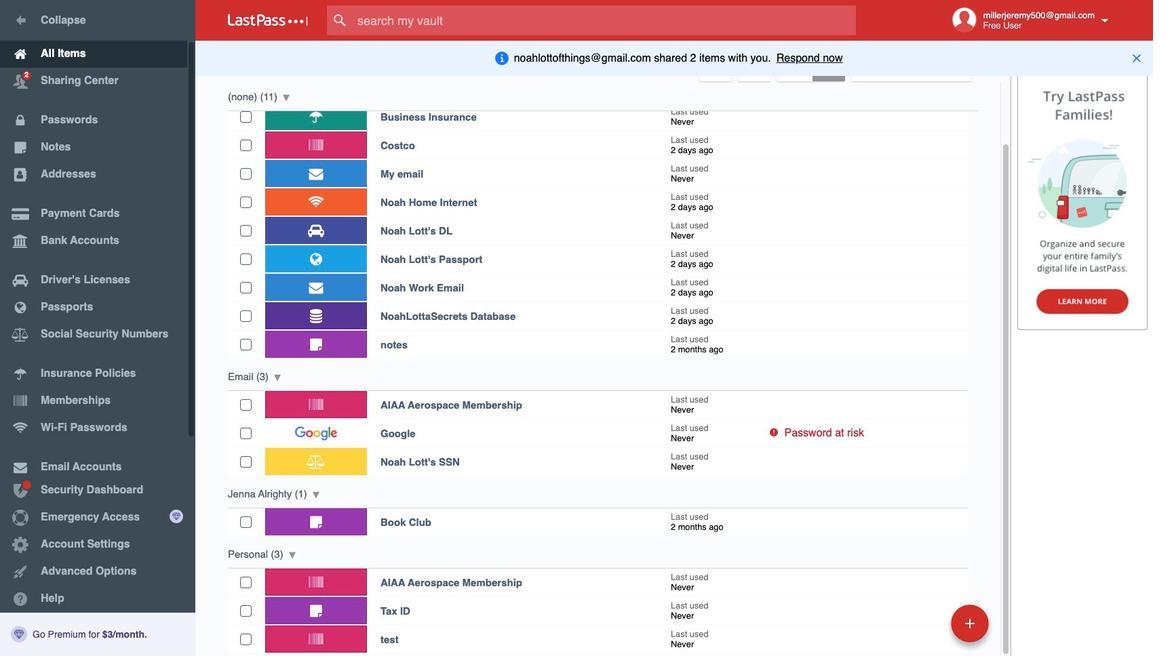 Task type: describe. For each thing, give the bounding box(es) containing it.
Search search field
[[327, 5, 883, 35]]

search my vault text field
[[327, 5, 883, 35]]

main navigation navigation
[[0, 0, 195, 657]]



Task type: vqa. For each thing, say whether or not it's contained in the screenshot.
Vault options navigation
yes



Task type: locate. For each thing, give the bounding box(es) containing it.
new item element
[[858, 605, 994, 643]]

new item navigation
[[858, 601, 998, 657]]

lastpass image
[[228, 14, 308, 26]]

vault options navigation
[[195, 41, 1011, 81]]



